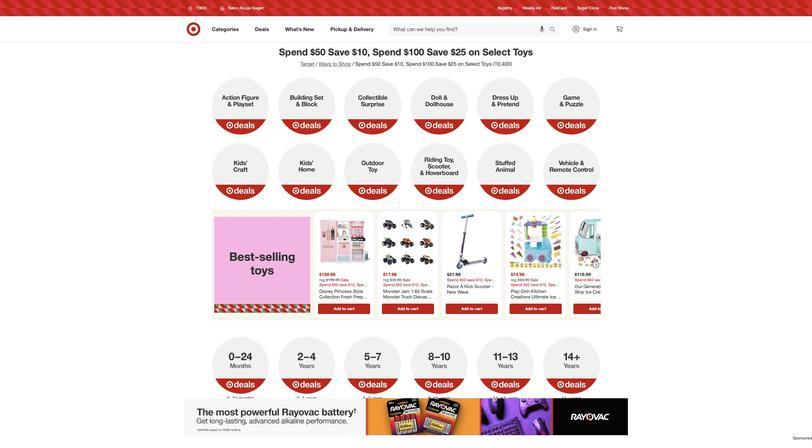 Task type: vqa. For each thing, say whether or not it's contained in the screenshot.


Task type: describe. For each thing, give the bounding box(es) containing it.
redcard link
[[552, 5, 567, 11]]

ultimate
[[532, 294, 549, 300]]

siegen
[[252, 6, 264, 10]]

truck inside monster jam 1:64 scale monster truck diecast 9pk
[[401, 294, 412, 300]]

razor a kick scooter - new wave image
[[445, 215, 500, 269]]

$31.99
[[447, 272, 461, 277]]

what's new link
[[280, 22, 323, 36]]

to for $17.99
[[406, 307, 410, 311]]

our
[[575, 284, 583, 289]]

monster jam 1:64 scale monster truck diecast 9pk
[[383, 289, 433, 306]]

11–13 years
[[493, 396, 518, 401]]

diecast
[[414, 294, 429, 300]]

to inside spend $50 save $10, spend $100 save $25 on select toys target / ways to shop / spend $50 save $10, spend $100 save $25 on select toys (10,400)
[[333, 61, 338, 67]]

baton rouge siegen
[[228, 6, 264, 10]]

ice inside our generation sweet stop ice cream truck with electronics for 18" dolls - light blue
[[586, 289, 592, 295]]

delivery
[[354, 26, 374, 32]]

play-
[[511, 289, 522, 294]]

to for $31.99
[[470, 307, 474, 311]]

collection
[[319, 294, 340, 300]]

months
[[239, 396, 254, 401]]

sale for $17.99
[[403, 278, 411, 283]]

1 / from the left
[[316, 61, 318, 67]]

find stores link
[[610, 5, 630, 11]]

prep
[[354, 294, 363, 300]]

11–13
[[493, 396, 506, 401]]

0–24
[[227, 396, 238, 401]]

add for diecast
[[398, 307, 405, 311]]

new inside razor a kick scooter - new wave
[[447, 289, 457, 295]]

add for cream
[[526, 307, 533, 311]]

cream inside our generation sweet stop ice cream truck with electronics for 18" dolls - light blue
[[593, 289, 607, 295]]

registry link
[[498, 5, 513, 11]]

target circle
[[578, 6, 600, 11]]

add for truck
[[590, 307, 597, 311]]

generation
[[584, 284, 606, 289]]

for
[[609, 295, 614, 301]]

$74.99
[[511, 272, 525, 277]]

weekly ad link
[[523, 5, 542, 11]]

blue
[[601, 301, 610, 306]]

scooter
[[475, 284, 491, 289]]

with
[[575, 295, 584, 301]]

1 vertical spatial $25
[[449, 61, 457, 67]]

$199.99
[[326, 278, 340, 283]]

1 horizontal spatial $50
[[372, 61, 381, 67]]

truck inside play-doh kitchen creations ultimate ice cream toy truck playset
[[534, 300, 545, 306]]

add to cart for cream
[[526, 307, 547, 311]]

carousel region
[[212, 209, 630, 327]]

- inside razor a kick scooter - new wave
[[492, 284, 494, 289]]

$119.99
[[575, 272, 591, 277]]

2–4
[[297, 396, 305, 401]]

$159.99
[[319, 272, 336, 277]]

0 vertical spatial $50
[[311, 46, 326, 58]]

2 / from the left
[[353, 61, 354, 67]]

8–10 years link
[[406, 336, 473, 402]]

$74.99 reg $94.99 sale
[[511, 272, 538, 283]]

18"
[[615, 295, 622, 301]]

razor a kick scooter - new wave
[[447, 284, 494, 295]]

deals link
[[250, 22, 277, 36]]

baton
[[228, 6, 239, 10]]

0 vertical spatial $25
[[451, 46, 466, 58]]

dolls
[[575, 301, 585, 306]]

add to cart for gourmet
[[334, 307, 355, 311]]

our generation sweet stop ice cream truck with electronics for 18" dolls - light blue
[[575, 284, 622, 306]]

playset
[[511, 306, 526, 311]]

cart for truck
[[603, 307, 610, 311]]

5–7
[[363, 396, 371, 401]]

add to cart button for diecast
[[382, 304, 434, 314]]

to for $119.99
[[598, 307, 602, 311]]

add for wave
[[462, 307, 469, 311]]

rouge
[[240, 6, 251, 10]]

scale
[[421, 289, 433, 294]]

categories link
[[207, 22, 247, 36]]

0–24 months link
[[208, 336, 274, 402]]

9pk
[[383, 300, 391, 306]]

creations
[[511, 294, 531, 300]]

ways
[[319, 61, 332, 67]]

monster jam 1:64 scale monster truck diecast 9pk image
[[381, 215, 436, 269]]

disney princess style collection fresh prep gourmet kitchen image
[[317, 215, 372, 269]]

toy
[[526, 300, 533, 306]]

gourmet
[[319, 300, 337, 306]]

0 horizontal spatial $10,
[[353, 46, 370, 58]]

14+ years
[[562, 396, 582, 401]]

best-selling toys
[[229, 250, 295, 277]]

truck inside our generation sweet stop ice cream truck with electronics for 18" dolls - light blue
[[608, 289, 619, 295]]

stop
[[575, 289, 585, 295]]

cream inside play-doh kitchen creations ultimate ice cream toy truck playset
[[511, 300, 525, 306]]

baton rouge siegen button
[[216, 2, 269, 14]]

years for 11–13 years
[[508, 396, 518, 401]]

sponsored
[[794, 436, 813, 441]]

0–24 months
[[227, 396, 254, 401]]

cart for diecast
[[411, 307, 419, 311]]

categories
[[212, 26, 239, 32]]

$94.99
[[518, 278, 530, 283]]

doh
[[522, 289, 530, 294]]

kick
[[465, 284, 474, 289]]

cart for wave
[[475, 307, 483, 311]]

to for $74.99
[[534, 307, 538, 311]]

play-doh kitchen creations ultimate ice cream toy truck playset
[[511, 289, 556, 311]]

electronics
[[585, 295, 607, 301]]

add to cart button for truck
[[574, 304, 626, 314]]

1:64
[[411, 289, 420, 294]]

best-
[[229, 250, 259, 264]]

cart for gourmet
[[347, 307, 355, 311]]

ice inside play-doh kitchen creations ultimate ice cream toy truck playset
[[550, 294, 556, 300]]

what's
[[285, 26, 302, 32]]

find
[[610, 6, 617, 11]]

add to cart button for wave
[[446, 304, 498, 314]]

$159.99 reg $199.99 sale
[[319, 272, 349, 283]]

5–7 years link
[[340, 336, 406, 402]]

stores
[[619, 6, 630, 11]]

- inside our generation sweet stop ice cream truck with electronics for 18" dolls - light blue
[[587, 301, 588, 306]]



Task type: locate. For each thing, give the bounding box(es) containing it.
0 horizontal spatial sale
[[341, 278, 349, 283]]

&
[[349, 26, 353, 32]]

4 add to cart from the left
[[526, 307, 547, 311]]

target left 'ways'
[[301, 61, 315, 67]]

jam
[[401, 289, 410, 294]]

1 horizontal spatial target
[[578, 6, 588, 11]]

to down ultimate
[[534, 307, 538, 311]]

$17.99
[[383, 272, 397, 277]]

0 horizontal spatial new
[[304, 26, 315, 32]]

add to cart for wave
[[462, 307, 483, 311]]

0 vertical spatial $100
[[404, 46, 425, 58]]

years right 8–10
[[440, 396, 451, 401]]

0 horizontal spatial reg
[[319, 278, 325, 283]]

1 add to cart from the left
[[334, 307, 355, 311]]

3 sale from the left
[[531, 278, 538, 283]]

find stores
[[610, 6, 630, 11]]

add to cart button for gourmet
[[318, 304, 370, 314]]

(10,400)
[[494, 61, 512, 67]]

2 years from the left
[[372, 396, 383, 401]]

deals
[[255, 26, 269, 32]]

reg for $17.99
[[383, 278, 389, 283]]

wave
[[458, 289, 469, 295]]

2 add to cart from the left
[[398, 307, 419, 311]]

what's new
[[285, 26, 315, 32]]

target
[[578, 6, 588, 11], [301, 61, 315, 67]]

target left "circle"
[[578, 6, 588, 11]]

3 add to cart button from the left
[[446, 304, 498, 314]]

0 horizontal spatial truck
[[401, 294, 412, 300]]

ad
[[537, 6, 542, 11]]

toys
[[514, 46, 534, 58], [482, 61, 492, 67]]

sale for $159.99
[[341, 278, 349, 283]]

2 sale from the left
[[403, 278, 411, 283]]

0 vertical spatial $10,
[[353, 46, 370, 58]]

3 add to cart from the left
[[462, 307, 483, 311]]

circle
[[590, 6, 600, 11]]

years right the 5–7
[[372, 396, 383, 401]]

1 years from the left
[[306, 396, 317, 401]]

add down gourmet
[[334, 307, 341, 311]]

1 horizontal spatial new
[[447, 289, 457, 295]]

4 years from the left
[[508, 396, 518, 401]]

search button
[[547, 22, 563, 38]]

$35.99
[[390, 278, 402, 283]]

0 vertical spatial -
[[492, 284, 494, 289]]

2 monster from the top
[[383, 294, 400, 300]]

add to cart down monster jam 1:64 scale monster truck diecast 9pk
[[398, 307, 419, 311]]

light
[[590, 301, 600, 306]]

reg down $17.99
[[383, 278, 389, 283]]

$25
[[451, 46, 466, 58], [449, 61, 457, 67]]

0 vertical spatial on
[[469, 46, 480, 58]]

pickup & delivery link
[[325, 22, 382, 36]]

years for 2–4 years
[[306, 396, 317, 401]]

add to cart button down wave
[[446, 304, 498, 314]]

sale right $94.99
[[531, 278, 538, 283]]

years right 2–4 at the left of page
[[306, 396, 317, 401]]

truck down sweet
[[608, 289, 619, 295]]

ice right ultimate
[[550, 294, 556, 300]]

1 vertical spatial -
[[587, 301, 588, 306]]

1 horizontal spatial cream
[[593, 289, 607, 295]]

1 horizontal spatial select
[[483, 46, 511, 58]]

2–4 years
[[297, 396, 317, 401]]

reg
[[319, 278, 325, 283], [383, 278, 389, 283], [511, 278, 517, 283]]

add to cart for truck
[[590, 307, 610, 311]]

0 horizontal spatial -
[[492, 284, 494, 289]]

add down monster jam 1:64 scale monster truck diecast 9pk
[[398, 307, 405, 311]]

target circle link
[[578, 5, 600, 11]]

0 vertical spatial select
[[483, 46, 511, 58]]

years inside 14+ years link
[[571, 396, 582, 401]]

8–10
[[428, 396, 439, 401]]

to
[[333, 61, 338, 67], [342, 307, 346, 311], [406, 307, 410, 311], [470, 307, 474, 311], [534, 307, 538, 311], [598, 307, 602, 311]]

reg inside $74.99 reg $94.99 sale
[[511, 278, 517, 283]]

1 monster from the top
[[383, 289, 400, 294]]

add to cart down "toy"
[[526, 307, 547, 311]]

advertisement region
[[0, 399, 813, 436], [212, 415, 601, 443]]

cream up the "electronics"
[[593, 289, 607, 295]]

to down 'fresh'
[[342, 307, 346, 311]]

1 vertical spatial toys
[[482, 61, 492, 67]]

1 vertical spatial $100
[[423, 61, 434, 67]]

add to cart for diecast
[[398, 307, 419, 311]]

$50 right shop
[[372, 61, 381, 67]]

ways to shop link
[[319, 61, 351, 67]]

sale
[[341, 278, 349, 283], [403, 278, 411, 283], [531, 278, 538, 283]]

4 cart from the left
[[539, 307, 547, 311]]

11–13 years link
[[473, 336, 539, 402]]

add to cart down light
[[590, 307, 610, 311]]

weekly
[[523, 6, 536, 11]]

1 horizontal spatial -
[[587, 301, 588, 306]]

years
[[306, 396, 317, 401], [372, 396, 383, 401], [440, 396, 451, 401], [508, 396, 518, 401], [571, 396, 582, 401]]

to down light
[[598, 307, 602, 311]]

redcard
[[552, 6, 567, 11]]

add to cart button for cream
[[510, 304, 562, 314]]

4 add from the left
[[526, 307, 533, 311]]

add
[[334, 307, 341, 311], [398, 307, 405, 311], [462, 307, 469, 311], [526, 307, 533, 311], [590, 307, 597, 311]]

reg for $74.99
[[511, 278, 517, 283]]

add for gourmet
[[334, 307, 341, 311]]

3 years from the left
[[440, 396, 451, 401]]

cart down razor a kick scooter - new wave
[[475, 307, 483, 311]]

4 add to cart button from the left
[[510, 304, 562, 314]]

1 vertical spatial cream
[[511, 300, 525, 306]]

years inside "8–10 years" link
[[440, 396, 451, 401]]

1 horizontal spatial ice
[[586, 289, 592, 295]]

$100
[[404, 46, 425, 58], [423, 61, 434, 67]]

sign
[[584, 26, 593, 32]]

truck down jam
[[401, 294, 412, 300]]

1 sale from the left
[[341, 278, 349, 283]]

to down razor a kick scooter - new wave
[[470, 307, 474, 311]]

sweet
[[608, 284, 620, 289]]

1 reg from the left
[[319, 278, 325, 283]]

add to cart button down 'fresh'
[[318, 304, 370, 314]]

0 horizontal spatial toys
[[482, 61, 492, 67]]

1 horizontal spatial toys
[[514, 46, 534, 58]]

0 vertical spatial new
[[304, 26, 315, 32]]

select up the (10,400)
[[483, 46, 511, 58]]

monster down the $35.99
[[383, 289, 400, 294]]

What can we help you find? suggestions appear below search field
[[390, 22, 552, 36]]

cart down 'fresh'
[[347, 307, 355, 311]]

1 horizontal spatial truck
[[534, 300, 545, 306]]

kitchen inside disney princess style collection fresh prep gourmet kitchen
[[339, 300, 354, 306]]

in
[[594, 26, 598, 32]]

years for 8–10 years
[[440, 396, 451, 401]]

1 horizontal spatial kitchen
[[531, 289, 547, 294]]

0 horizontal spatial target
[[301, 61, 315, 67]]

new down the "razor"
[[447, 289, 457, 295]]

5 add to cart from the left
[[590, 307, 610, 311]]

kitchen up ultimate
[[531, 289, 547, 294]]

5–7 years
[[363, 396, 383, 401]]

3 reg from the left
[[511, 278, 517, 283]]

1 vertical spatial select
[[466, 61, 480, 67]]

sale for $74.99
[[531, 278, 538, 283]]

2 horizontal spatial reg
[[511, 278, 517, 283]]

to for $159.99
[[342, 307, 346, 311]]

ice down generation
[[586, 289, 592, 295]]

select left the (10,400)
[[466, 61, 480, 67]]

spend $50 save $10, spend $100 save $25 on select toys target / ways to shop / spend $50 save $10, spend $100 save $25 on select toys (10,400)
[[279, 46, 534, 67]]

to down monster jam 1:64 scale monster truck diecast 9pk
[[406, 307, 410, 311]]

add down light
[[590, 307, 597, 311]]

sign in
[[584, 26, 598, 32]]

0 horizontal spatial select
[[466, 61, 480, 67]]

toys
[[251, 263, 274, 277]]

pickup
[[331, 26, 348, 32]]

3 cart from the left
[[475, 307, 483, 311]]

1 vertical spatial monster
[[383, 294, 400, 300]]

1 vertical spatial new
[[447, 289, 457, 295]]

reg inside '$17.99 reg $35.99 sale'
[[383, 278, 389, 283]]

reg down $74.99
[[511, 278, 517, 283]]

0 horizontal spatial kitchen
[[339, 300, 354, 306]]

$50 up 'ways'
[[311, 46, 326, 58]]

registry
[[498, 6, 513, 11]]

/ right shop
[[353, 61, 354, 67]]

5 years from the left
[[571, 396, 582, 401]]

1 vertical spatial $50
[[372, 61, 381, 67]]

cart down ultimate
[[539, 307, 547, 311]]

sign in link
[[567, 22, 608, 36]]

truck down ultimate
[[534, 300, 545, 306]]

0 horizontal spatial /
[[316, 61, 318, 67]]

1 vertical spatial kitchen
[[339, 300, 354, 306]]

add to cart button down the "electronics"
[[574, 304, 626, 314]]

5 cart from the left
[[603, 307, 610, 311]]

14+ years link
[[539, 336, 605, 402]]

add to cart down wave
[[462, 307, 483, 311]]

sale inside '$17.99 reg $35.99 sale'
[[403, 278, 411, 283]]

new inside what's new link
[[304, 26, 315, 32]]

2 reg from the left
[[383, 278, 389, 283]]

truck
[[608, 289, 619, 295], [401, 294, 412, 300], [534, 300, 545, 306]]

target inside spend $50 save $10, spend $100 save $25 on select toys target / ways to shop / spend $50 save $10, spend $100 save $25 on select toys (10,400)
[[301, 61, 315, 67]]

selling
[[259, 250, 295, 264]]

0 horizontal spatial ice
[[550, 294, 556, 300]]

0 horizontal spatial $50
[[311, 46, 326, 58]]

monster up 9pk
[[383, 294, 400, 300]]

add down wave
[[462, 307, 469, 311]]

sale inside "$159.99 reg $199.99 sale"
[[341, 278, 349, 283]]

1 horizontal spatial on
[[469, 46, 480, 58]]

new right the what's
[[304, 26, 315, 32]]

sale right the $35.99
[[403, 278, 411, 283]]

0 horizontal spatial on
[[458, 61, 464, 67]]

years right 11–13
[[508, 396, 518, 401]]

2–4 years link
[[274, 336, 340, 402]]

disney
[[319, 289, 333, 294]]

fresh
[[341, 294, 352, 300]]

0 vertical spatial kitchen
[[531, 289, 547, 294]]

cart down diecast on the bottom right of the page
[[411, 307, 419, 311]]

/ left 'ways'
[[316, 61, 318, 67]]

- right the scooter
[[492, 284, 494, 289]]

cream up playset
[[511, 300, 525, 306]]

disney princess style collection fresh prep gourmet kitchen
[[319, 289, 363, 306]]

0 vertical spatial target
[[578, 6, 588, 11]]

- right dolls
[[587, 301, 588, 306]]

razor
[[447, 284, 459, 289]]

1 horizontal spatial /
[[353, 61, 354, 67]]

kitchen inside play-doh kitchen creations ultimate ice cream toy truck playset
[[531, 289, 547, 294]]

to left shop
[[333, 61, 338, 67]]

years for 5–7 years
[[372, 396, 383, 401]]

cart
[[347, 307, 355, 311], [411, 307, 419, 311], [475, 307, 483, 311], [539, 307, 547, 311], [603, 307, 610, 311]]

shop
[[339, 61, 351, 67]]

70820
[[196, 6, 207, 10]]

play-doh kitchen creations ultimate ice cream toy truck playset image
[[509, 215, 564, 269]]

2 add to cart button from the left
[[382, 304, 434, 314]]

save
[[328, 46, 350, 58], [427, 46, 449, 58], [382, 61, 394, 67], [436, 61, 447, 67]]

1 horizontal spatial sale
[[403, 278, 411, 283]]

weekly ad
[[523, 6, 542, 11]]

years inside '2–4 years' link
[[306, 396, 317, 401]]

1 add to cart button from the left
[[318, 304, 370, 314]]

new
[[304, 26, 315, 32], [447, 289, 457, 295]]

1 horizontal spatial $10,
[[395, 61, 405, 67]]

reg for $159.99
[[319, 278, 325, 283]]

select
[[483, 46, 511, 58], [466, 61, 480, 67]]

princess
[[334, 289, 352, 294]]

2 horizontal spatial truck
[[608, 289, 619, 295]]

style
[[353, 289, 363, 294]]

add down "toy"
[[526, 307, 533, 311]]

reg down $159.99
[[319, 278, 325, 283]]

1 horizontal spatial reg
[[383, 278, 389, 283]]

1 cart from the left
[[347, 307, 355, 311]]

sale inside $74.99 reg $94.99 sale
[[531, 278, 538, 283]]

0 vertical spatial monster
[[383, 289, 400, 294]]

our generation sweet stop ice cream truck with electronics for 18" dolls - light blue image
[[573, 215, 627, 269]]

add to cart button down diecast on the bottom right of the page
[[382, 304, 434, 314]]

0 vertical spatial toys
[[514, 46, 534, 58]]

years for 14+ years
[[571, 396, 582, 401]]

kitchen down 'fresh'
[[339, 300, 354, 306]]

0 horizontal spatial cream
[[511, 300, 525, 306]]

5 add to cart button from the left
[[574, 304, 626, 314]]

1 vertical spatial $10,
[[395, 61, 405, 67]]

add to cart button down ultimate
[[510, 304, 562, 314]]

2 cart from the left
[[411, 307, 419, 311]]

2 add from the left
[[398, 307, 405, 311]]

1 vertical spatial target
[[301, 61, 315, 67]]

$17.99 reg $35.99 sale
[[383, 272, 411, 283]]

-
[[492, 284, 494, 289], [587, 301, 588, 306]]

years inside 11–13 years link
[[508, 396, 518, 401]]

years inside 5–7 years link
[[372, 396, 383, 401]]

1 add from the left
[[334, 307, 341, 311]]

reg inside "$159.99 reg $199.99 sale"
[[319, 278, 325, 283]]

0 vertical spatial cream
[[593, 289, 607, 295]]

a
[[460, 284, 463, 289]]

2 horizontal spatial sale
[[531, 278, 538, 283]]

years right 14+
[[571, 396, 582, 401]]

cart down blue
[[603, 307, 610, 311]]

add to cart down 'fresh'
[[334, 307, 355, 311]]

monster
[[383, 289, 400, 294], [383, 294, 400, 300]]

3 add from the left
[[462, 307, 469, 311]]

cart for cream
[[539, 307, 547, 311]]

5 add from the left
[[590, 307, 597, 311]]

1 vertical spatial on
[[458, 61, 464, 67]]

sale up princess
[[341, 278, 349, 283]]

search
[[547, 26, 563, 33]]



